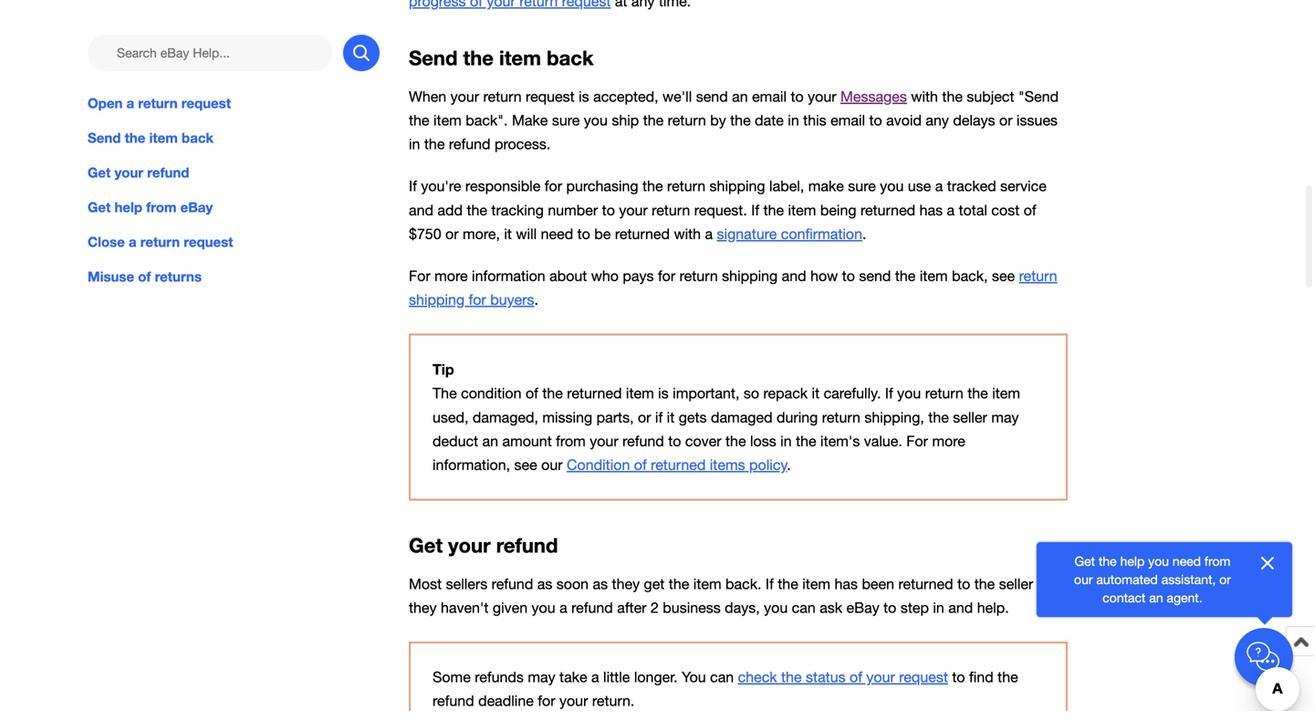 Task type: vqa. For each thing, say whether or not it's contained in the screenshot.
left eBay
yes



Task type: describe. For each thing, give the bounding box(es) containing it.
open a return request
[[88, 95, 231, 111]]

in inside 'tip the condition of the returned item is important, so repack it carefully. if you return the item used, damaged, missing parts, or if it gets damaged during return shipping, the seller may deduct an amount from your refund to cover the loss in the item's value. for more information, see our'
[[781, 433, 792, 449]]

find
[[969, 669, 994, 685]]

make
[[809, 178, 844, 195]]

being
[[820, 202, 857, 218]]

to up be
[[602, 202, 615, 218]]

a left little
[[591, 669, 599, 685]]

repack
[[764, 385, 808, 402]]

get help from ebay link
[[88, 197, 380, 217]]

back.
[[726, 575, 762, 592]]

or inside the 'get the help you need from our automated assistant, or contact an agent.'
[[1220, 572, 1231, 587]]

1 vertical spatial they
[[409, 599, 437, 616]]

returned inside 'tip the condition of the returned item is important, so repack it carefully. if you return the item used, damaged, missing parts, or if it gets damaged during return shipping, the seller may deduct an amount from your refund to cover the loss in the item's value. for more information, see our'
[[567, 385, 622, 402]]

during
[[777, 409, 818, 426]]

number
[[548, 202, 598, 218]]

more,
[[463, 225, 500, 242]]

refunds
[[475, 669, 524, 685]]

0 vertical spatial more
[[435, 267, 468, 284]]

a right open
[[126, 95, 134, 111]]

tip
[[433, 361, 454, 378]]

or inside if you're responsible for purchasing the return shipping label, make sure you use a tracked service and add the tracking number to your return request. if the item being returned has a total cost of $750 or more, it will need to be returned with a
[[445, 225, 459, 242]]

if
[[655, 409, 663, 426]]

item inside if you're responsible for purchasing the return shipping label, make sure you use a tracked service and add the tracking number to your return request. if the item being returned has a total cost of $750 or more, it will need to be returned with a
[[788, 202, 816, 218]]

$750
[[409, 225, 441, 242]]

1 horizontal spatial send the item back
[[409, 46, 594, 70]]

returned inside 'most sellers refund as soon as they get the item back. if the item has been returned to the seller and they haven't given you a refund after 2 business days, you can ask ebay to step in and help.'
[[899, 575, 954, 592]]

given
[[493, 599, 528, 616]]

by
[[710, 112, 726, 129]]

check the status of your request link
[[738, 669, 948, 685]]

who
[[591, 267, 619, 284]]

1 vertical spatial .
[[534, 291, 539, 308]]

gets
[[679, 409, 707, 426]]

assistant,
[[1162, 572, 1216, 587]]

return inside the with the subject "send the item back". make sure you ship the return by the date in this email to avoid any delays or issues in the refund process.
[[668, 112, 706, 129]]

return inside return shipping for buyers
[[1019, 267, 1058, 284]]

help.
[[977, 599, 1009, 616]]

deduct
[[433, 433, 478, 449]]

0 horizontal spatial help
[[115, 199, 142, 216]]

to inside to find the refund deadline for your return.
[[952, 669, 965, 685]]

get help from ebay
[[88, 199, 213, 216]]

your up get help from ebay
[[115, 164, 143, 181]]

and left 'how'
[[782, 267, 807, 284]]

returned down cover
[[651, 456, 706, 473]]

misuse of returns link
[[88, 267, 380, 287]]

condition of returned items policy .
[[567, 456, 791, 473]]

a inside 'most sellers refund as soon as they get the item back. if the item has been returned to the seller and they haven't given you a refund after 2 business days, you can ask ebay to step in and help.'
[[560, 599, 567, 616]]

accepted,
[[593, 88, 659, 105]]

will
[[516, 225, 537, 242]]

automated
[[1097, 572, 1158, 587]]

check
[[738, 669, 777, 685]]

from inside the 'get the help you need from our automated assistant, or contact an agent.'
[[1205, 554, 1231, 569]]

your right status
[[867, 669, 895, 685]]

total
[[959, 202, 988, 218]]

return shipping for buyers
[[409, 267, 1058, 308]]

used,
[[433, 409, 469, 426]]

a left total
[[947, 202, 955, 218]]

item's
[[821, 433, 860, 449]]

take
[[560, 669, 587, 685]]

responsible
[[465, 178, 541, 195]]

more inside 'tip the condition of the returned item is important, so repack it carefully. if you return the item used, damaged, missing parts, or if it gets damaged during return shipping, the seller may deduct an amount from your refund to cover the loss in the item's value. for more information, see our'
[[932, 433, 966, 449]]

you inside the with the subject "send the item back". make sure you ship the return by the date in this email to avoid any delays or issues in the refund process.
[[584, 112, 608, 129]]

items
[[710, 456, 745, 473]]

get your refund inside 'get your refund' link
[[88, 164, 189, 181]]

2 vertical spatial it
[[667, 409, 675, 426]]

shipping inside return shipping for buyers
[[409, 291, 465, 308]]

if up signature
[[751, 202, 760, 218]]

get your refund link
[[88, 163, 380, 183]]

delays
[[953, 112, 996, 129]]

loss
[[750, 433, 777, 449]]

tracked
[[947, 178, 997, 195]]

has inside if you're responsible for purchasing the return shipping label, make sure you use a tracked service and add the tracking number to your return request. if the item being returned has a total cost of $750 or more, it will need to be returned with a
[[920, 202, 943, 218]]

close a return request link
[[88, 232, 380, 252]]

0 vertical spatial email
[[752, 88, 787, 105]]

send the item back link
[[88, 128, 380, 148]]

refund up the given
[[492, 575, 533, 592]]

you
[[682, 669, 706, 685]]

messages link
[[841, 88, 907, 105]]

of inside 'tip the condition of the returned item is important, so repack it carefully. if you return the item used, damaged, missing parts, or if it gets damaged during return shipping, the seller may deduct an amount from your refund to cover the loss in the item's value. for more information, see our'
[[526, 385, 538, 402]]

ebay inside 'most sellers refund as soon as they get the item back. if the item has been returned to the seller and they haven't given you a refund after 2 business days, you can ask ebay to step in and help.'
[[847, 599, 880, 616]]

messages
[[841, 88, 907, 105]]

avoid
[[886, 112, 922, 129]]

email inside the with the subject "send the item back". make sure you ship the return by the date in this email to avoid any delays or issues in the refund process.
[[831, 112, 865, 129]]

to left step
[[884, 599, 897, 616]]

return shipping for buyers link
[[409, 267, 1058, 308]]

in left this
[[788, 112, 799, 129]]

buyers
[[490, 291, 534, 308]]

after
[[617, 599, 647, 616]]

close
[[88, 234, 125, 250]]

an inside the 'get the help you need from our automated assistant, or contact an agent.'
[[1150, 590, 1164, 605]]

2
[[651, 599, 659, 616]]

ask
[[820, 599, 843, 616]]

use
[[908, 178, 931, 195]]

0 vertical spatial .
[[863, 225, 867, 242]]

0 vertical spatial send
[[696, 88, 728, 105]]

item inside the with the subject "send the item back". make sure you ship the return by the date in this email to avoid any delays or issues in the refund process.
[[434, 112, 462, 129]]

an inside 'tip the condition of the returned item is important, so repack it carefully. if you return the item used, damaged, missing parts, or if it gets damaged during return shipping, the seller may deduct an amount from your refund to cover the loss in the item's value. for more information, see our'
[[482, 433, 498, 449]]

contact
[[1103, 590, 1146, 605]]

get the help you need from our automated assistant, or contact an agent.
[[1074, 554, 1231, 605]]

a right 'use'
[[935, 178, 943, 195]]

request for when your return request is accepted, we'll send an email to your messages
[[526, 88, 575, 105]]

you right 'days,'
[[764, 599, 788, 616]]

1 vertical spatial get your refund
[[409, 533, 558, 557]]

refund inside the with the subject "send the item back". make sure you ship the return by the date in this email to avoid any delays or issues in the refund process.
[[449, 136, 491, 153]]

business
[[663, 599, 721, 616]]

in down when
[[409, 136, 420, 153]]

when
[[409, 88, 447, 105]]

0 vertical spatial they
[[612, 575, 640, 592]]

and inside if you're responsible for purchasing the return shipping label, make sure you use a tracked service and add the tracking number to your return request. if the item being returned has a total cost of $750 or more, it will need to be returned with a
[[409, 202, 434, 218]]

0 vertical spatial back
[[547, 46, 594, 70]]

Search eBay Help... text field
[[88, 35, 332, 71]]

tip the condition of the returned item is important, so repack it carefully. if you return the item used, damaged, missing parts, or if it gets damaged during return shipping, the seller may deduct an amount from your refund to cover the loss in the item's value. for more information, see our
[[433, 361, 1021, 473]]

a inside 'link'
[[129, 234, 137, 250]]

0 horizontal spatial can
[[710, 669, 734, 685]]

when your return request is accepted, we'll send an email to your messages
[[409, 88, 907, 105]]

condition
[[567, 456, 630, 473]]

tracking
[[491, 202, 544, 218]]

can inside 'most sellers refund as soon as they get the item back. if the item has been returned to the seller and they haven't given you a refund after 2 business days, you can ask ebay to step in and help.'
[[792, 599, 816, 616]]

0 vertical spatial send
[[409, 46, 458, 70]]

and left contact
[[1038, 575, 1062, 592]]

refund inside to find the refund deadline for your return.
[[433, 692, 474, 709]]

label,
[[770, 178, 804, 195]]

signature confirmation .
[[717, 225, 867, 242]]

to inside the with the subject "send the item back". make sure you ship the return by the date in this email to avoid any delays or issues in the refund process.
[[869, 112, 882, 129]]

the
[[433, 385, 457, 402]]

if you're responsible for purchasing the return shipping label, make sure you use a tracked service and add the tracking number to your return request. if the item being returned has a total cost of $750 or more, it will need to be returned with a
[[409, 178, 1047, 242]]

for right pays
[[658, 267, 676, 284]]

1 vertical spatial may
[[528, 669, 556, 685]]

confirmation
[[781, 225, 863, 242]]

with inside the with the subject "send the item back". make sure you ship the return by the date in this email to avoid any delays or issues in the refund process.
[[911, 88, 938, 105]]

0 vertical spatial an
[[732, 88, 748, 105]]

policy
[[749, 456, 788, 473]]

your up this
[[808, 88, 837, 105]]

of inside if you're responsible for purchasing the return shipping label, make sure you use a tracked service and add the tracking number to your return request. if the item being returned has a total cost of $750 or more, it will need to be returned with a
[[1024, 202, 1037, 218]]

condition of returned items policy link
[[567, 456, 788, 473]]

service
[[1001, 178, 1047, 195]]

get the help you need from our automated assistant, or contact an agent. tooltip
[[1066, 552, 1240, 607]]

we'll
[[663, 88, 692, 105]]

your up back".
[[451, 88, 479, 105]]

this
[[803, 112, 827, 129]]

get for 'get your refund' link
[[88, 164, 111, 181]]

amount
[[502, 433, 552, 449]]

to left be
[[577, 225, 590, 242]]

cover
[[685, 433, 722, 449]]

0 vertical spatial is
[[579, 88, 589, 105]]

been
[[862, 575, 895, 592]]

returns
[[155, 269, 202, 285]]

signature confirmation link
[[717, 225, 863, 242]]



Task type: locate. For each thing, give the bounding box(es) containing it.
0 horizontal spatial see
[[514, 456, 537, 473]]

need inside if you're responsible for purchasing the return shipping label, make sure you use a tracked service and add the tracking number to your return request. if the item being returned has a total cost of $750 or more, it will need to be returned with a
[[541, 225, 573, 242]]

the inside the 'get the help you need from our automated assistant, or contact an agent.'
[[1099, 554, 1117, 569]]

1 horizontal spatial our
[[1074, 572, 1093, 587]]

date
[[755, 112, 784, 129]]

2 as from the left
[[593, 575, 608, 592]]

has inside 'most sellers refund as soon as they get the item back. if the item has been returned to the seller and they haven't given you a refund after 2 business days, you can ask ebay to step in and help.'
[[835, 575, 858, 592]]

parts,
[[597, 409, 634, 426]]

you up shipping,
[[897, 385, 921, 402]]

or inside 'tip the condition of the returned item is important, so repack it carefully. if you return the item used, damaged, missing parts, or if it gets damaged during return shipping, the seller may deduct an amount from your refund to cover the loss in the item's value. for more information, see our'
[[638, 409, 651, 426]]

send right 'how'
[[859, 267, 891, 284]]

send up by on the right
[[696, 88, 728, 105]]

seller up help.
[[999, 575, 1034, 592]]

0 horizontal spatial an
[[482, 433, 498, 449]]

back".
[[466, 112, 508, 129]]

or inside the with the subject "send the item back". make sure you ship the return by the date in this email to avoid any delays or issues in the refund process.
[[1000, 112, 1013, 129]]

days,
[[725, 599, 760, 616]]

in inside 'most sellers refund as soon as they get the item back. if the item has been returned to the seller and they haven't given you a refund after 2 business days, you can ask ebay to step in and help.'
[[933, 599, 945, 616]]

has
[[920, 202, 943, 218], [835, 575, 858, 592]]

sure up 'being'
[[848, 178, 876, 195]]

request
[[526, 88, 575, 105], [181, 95, 231, 111], [184, 234, 233, 250], [899, 669, 948, 685]]

value.
[[864, 433, 903, 449]]

1 horizontal spatial more
[[932, 433, 966, 449]]

2 horizontal spatial an
[[1150, 590, 1164, 605]]

help inside the 'get the help you need from our automated assistant, or contact an agent.'
[[1121, 554, 1145, 569]]

1 horizontal spatial seller
[[999, 575, 1034, 592]]

can right you
[[710, 669, 734, 685]]

returned right be
[[615, 225, 670, 242]]

need down number
[[541, 225, 573, 242]]

you left 'ship'
[[584, 112, 608, 129]]

back up accepted,
[[547, 46, 594, 70]]

0 vertical spatial see
[[992, 267, 1015, 284]]

your inside if you're responsible for purchasing the return shipping label, make sure you use a tracked service and add the tracking number to your return request. if the item being returned has a total cost of $750 or more, it will need to be returned with a
[[619, 202, 648, 218]]

0 horizontal spatial for
[[409, 267, 431, 284]]

2 vertical spatial from
[[1205, 554, 1231, 569]]

0 vertical spatial send the item back
[[409, 46, 594, 70]]

0 vertical spatial get your refund
[[88, 164, 189, 181]]

0 vertical spatial it
[[504, 225, 512, 242]]

shipping down signature
[[722, 267, 778, 284]]

1 vertical spatial is
[[658, 385, 669, 402]]

soon
[[557, 575, 589, 592]]

and up $750
[[409, 202, 434, 218]]

is left accepted,
[[579, 88, 589, 105]]

cost
[[992, 202, 1020, 218]]

1 horizontal spatial see
[[992, 267, 1015, 284]]

1 horizontal spatial for
[[907, 433, 928, 449]]

your up the sellers
[[448, 533, 491, 557]]

2 vertical spatial .
[[788, 456, 791, 473]]

request inside open a return request link
[[181, 95, 231, 111]]

for inside return shipping for buyers
[[469, 291, 486, 308]]

more
[[435, 267, 468, 284], [932, 433, 966, 449]]

refund down soon
[[572, 599, 613, 616]]

issues
[[1017, 112, 1058, 129]]

to down "messages" link
[[869, 112, 882, 129]]

purchasing
[[566, 178, 639, 195]]

you up assistant,
[[1148, 554, 1169, 569]]

1 horizontal spatial can
[[792, 599, 816, 616]]

from down missing
[[556, 433, 586, 449]]

ebay up close a return request
[[180, 199, 213, 216]]

back,
[[952, 267, 988, 284]]

0 vertical spatial ebay
[[180, 199, 213, 216]]

2 horizontal spatial from
[[1205, 554, 1231, 569]]

1 horizontal spatial back
[[547, 46, 594, 70]]

request for open a return request
[[181, 95, 231, 111]]

1 as from the left
[[537, 575, 553, 592]]

an down damaged,
[[482, 433, 498, 449]]

or left "if" in the bottom of the page
[[638, 409, 651, 426]]

0 horizontal spatial back
[[182, 130, 214, 146]]

if inside 'most sellers refund as soon as they get the item back. if the item has been returned to the seller and they haven't given you a refund after 2 business days, you can ask ebay to step in and help.'
[[766, 575, 774, 592]]

it up during
[[812, 385, 820, 402]]

misuse
[[88, 269, 134, 285]]

1 vertical spatial from
[[556, 433, 586, 449]]

0 horizontal spatial it
[[504, 225, 512, 242]]

send inside send the item back link
[[88, 130, 121, 146]]

to find the refund deadline for your return.
[[433, 669, 1018, 709]]

2 horizontal spatial it
[[812, 385, 820, 402]]

request.
[[694, 202, 747, 218]]

refund down some
[[433, 692, 474, 709]]

open
[[88, 95, 123, 111]]

0 horizontal spatial may
[[528, 669, 556, 685]]

our inside the 'get the help you need from our automated assistant, or contact an agent.'
[[1074, 572, 1093, 587]]

1 horizontal spatial it
[[667, 409, 675, 426]]

if inside 'tip the condition of the returned item is important, so repack it carefully. if you return the item used, damaged, missing parts, or if it gets damaged during return shipping, the seller may deduct an amount from your refund to cover the loss in the item's value. for more information, see our'
[[885, 385, 893, 402]]

refund down back".
[[449, 136, 491, 153]]

be
[[595, 225, 611, 242]]

refund inside 'tip the condition of the returned item is important, so repack it carefully. if you return the item used, damaged, missing parts, or if it gets damaged during return shipping, the seller may deduct an amount from your refund to cover the loss in the item's value. for more information, see our'
[[623, 433, 664, 449]]

of right cost
[[1024, 202, 1037, 218]]

for left buyers
[[469, 291, 486, 308]]

email
[[752, 88, 787, 105], [831, 112, 865, 129]]

email up date
[[752, 88, 787, 105]]

your inside 'tip the condition of the returned item is important, so repack it carefully. if you return the item used, damaged, missing parts, or if it gets damaged during return shipping, the seller may deduct an amount from your refund to cover the loss in the item's value. for more information, see our'
[[590, 433, 619, 449]]

0 vertical spatial with
[[911, 88, 938, 105]]

1 horizontal spatial ebay
[[847, 599, 880, 616]]

status
[[806, 669, 846, 685]]

1 horizontal spatial from
[[556, 433, 586, 449]]

add
[[438, 202, 463, 218]]

for more information about who pays for return shipping and how to send the item back, see
[[409, 267, 1019, 284]]

0 horizontal spatial send
[[696, 88, 728, 105]]

the inside to find the refund deadline for your return.
[[998, 669, 1018, 685]]

1 vertical spatial for
[[907, 433, 928, 449]]

get for get help from ebay link
[[88, 199, 111, 216]]

is inside 'tip the condition of the returned item is important, so repack it carefully. if you return the item used, damaged, missing parts, or if it gets damaged during return shipping, the seller may deduct an amount from your refund to cover the loss in the item's value. for more information, see our'
[[658, 385, 669, 402]]

your inside to find the refund deadline for your return.
[[560, 692, 588, 709]]

1 horizontal spatial has
[[920, 202, 943, 218]]

and
[[409, 202, 434, 218], [782, 267, 807, 284], [1038, 575, 1062, 592], [949, 599, 973, 616]]

if left you're
[[409, 178, 417, 195]]

1 vertical spatial shipping
[[722, 267, 778, 284]]

get your refund
[[88, 164, 189, 181], [409, 533, 558, 557]]

get inside get help from ebay link
[[88, 199, 111, 216]]

with down request.
[[674, 225, 701, 242]]

0 horizontal spatial send the item back
[[88, 130, 214, 146]]

send the item back inside send the item back link
[[88, 130, 214, 146]]

get inside 'get your refund' link
[[88, 164, 111, 181]]

of right status
[[850, 669, 863, 685]]

in
[[788, 112, 799, 129], [409, 136, 420, 153], [781, 433, 792, 449], [933, 599, 945, 616]]

shipping inside if you're responsible for purchasing the return shipping label, make sure you use a tracked service and add the tracking number to your return request. if the item being returned has a total cost of $750 or more, it will need to be returned with a
[[710, 178, 765, 195]]

0 vertical spatial shipping
[[710, 178, 765, 195]]

may inside 'tip the condition of the returned item is important, so repack it carefully. if you return the item used, damaged, missing parts, or if it gets damaged during return shipping, the seller may deduct an amount from your refund to cover the loss in the item's value. for more information, see our'
[[992, 409, 1019, 426]]

it right "if" in the bottom of the page
[[667, 409, 675, 426]]

refund
[[449, 136, 491, 153], [147, 164, 189, 181], [623, 433, 664, 449], [496, 533, 558, 557], [492, 575, 533, 592], [572, 599, 613, 616], [433, 692, 474, 709]]

more down $750
[[435, 267, 468, 284]]

damaged,
[[473, 409, 538, 426]]

2 horizontal spatial .
[[863, 225, 867, 242]]

1 vertical spatial need
[[1173, 554, 1201, 569]]

1 vertical spatial help
[[1121, 554, 1145, 569]]

your down purchasing
[[619, 202, 648, 218]]

1 vertical spatial back
[[182, 130, 214, 146]]

returned up parts,
[[567, 385, 622, 402]]

and left help.
[[949, 599, 973, 616]]

for inside to find the refund deadline for your return.
[[538, 692, 555, 709]]

get for get the help you need from our automated assistant, or contact an agent. tooltip
[[1075, 554, 1095, 569]]

you inside the 'get the help you need from our automated assistant, or contact an agent.'
[[1148, 554, 1169, 569]]

refund down "if" in the bottom of the page
[[623, 433, 664, 449]]

0 horizontal spatial need
[[541, 225, 573, 242]]

1 horizontal spatial sure
[[848, 178, 876, 195]]

request up make
[[526, 88, 575, 105]]

0 vertical spatial help
[[115, 199, 142, 216]]

our
[[541, 456, 563, 473], [1074, 572, 1093, 587]]

0 vertical spatial sure
[[552, 112, 580, 129]]

return
[[483, 88, 522, 105], [138, 95, 178, 111], [668, 112, 706, 129], [667, 178, 706, 195], [652, 202, 690, 218], [140, 234, 180, 250], [680, 267, 718, 284], [1019, 267, 1058, 284], [925, 385, 964, 402], [822, 409, 861, 426]]

some refunds may take a little longer. you can check the status of your request
[[433, 669, 948, 685]]

1 horizontal spatial .
[[788, 456, 791, 473]]

0 vertical spatial seller
[[953, 409, 988, 426]]

send the item back
[[409, 46, 594, 70], [88, 130, 214, 146]]

you inside if you're responsible for purchasing the return shipping label, make sure you use a tracked service and add the tracking number to your return request. if the item being returned has a total cost of $750 or more, it will need to be returned with a
[[880, 178, 904, 195]]

help up automated
[[1121, 554, 1145, 569]]

see down amount
[[514, 456, 537, 473]]

.
[[863, 225, 867, 242], [534, 291, 539, 308], [788, 456, 791, 473]]

0 horizontal spatial email
[[752, 88, 787, 105]]

0 horizontal spatial our
[[541, 456, 563, 473]]

get your refund up get help from ebay
[[88, 164, 189, 181]]

to inside 'tip the condition of the returned item is important, so repack it carefully. if you return the item used, damaged, missing parts, or if it gets damaged during return shipping, the seller may deduct an amount from your refund to cover the loss in the item's value. for more information, see our'
[[668, 433, 681, 449]]

for down shipping,
[[907, 433, 928, 449]]

0 vertical spatial from
[[146, 199, 177, 216]]

1 horizontal spatial help
[[1121, 554, 1145, 569]]

our down amount
[[541, 456, 563, 473]]

any
[[926, 112, 949, 129]]

some
[[433, 669, 471, 685]]

1 vertical spatial sure
[[848, 178, 876, 195]]

most
[[409, 575, 442, 592]]

they down most
[[409, 599, 437, 616]]

get
[[88, 164, 111, 181], [88, 199, 111, 216], [409, 533, 443, 557], [1075, 554, 1095, 569]]

0 vertical spatial can
[[792, 599, 816, 616]]

request left find at bottom
[[899, 669, 948, 685]]

for down $750
[[409, 267, 431, 284]]

returned up step
[[899, 575, 954, 592]]

1 vertical spatial send
[[859, 267, 891, 284]]

1 vertical spatial has
[[835, 575, 858, 592]]

send up when
[[409, 46, 458, 70]]

2 vertical spatial an
[[1150, 590, 1164, 605]]

0 horizontal spatial get your refund
[[88, 164, 189, 181]]

0 horizontal spatial with
[[674, 225, 701, 242]]

0 horizontal spatial seller
[[953, 409, 988, 426]]

from up assistant,
[[1205, 554, 1231, 569]]

or
[[1000, 112, 1013, 129], [445, 225, 459, 242], [638, 409, 651, 426], [1220, 572, 1231, 587]]

see right back,
[[992, 267, 1015, 284]]

see
[[992, 267, 1015, 284], [514, 456, 537, 473]]

1 horizontal spatial get your refund
[[409, 533, 558, 557]]

the
[[463, 46, 494, 70], [942, 88, 963, 105], [409, 112, 430, 129], [643, 112, 664, 129], [730, 112, 751, 129], [125, 130, 145, 146], [424, 136, 445, 153], [643, 178, 663, 195], [467, 202, 487, 218], [764, 202, 784, 218], [895, 267, 916, 284], [542, 385, 563, 402], [968, 385, 988, 402], [929, 409, 949, 426], [726, 433, 746, 449], [796, 433, 817, 449], [1099, 554, 1117, 569], [669, 575, 689, 592], [778, 575, 799, 592], [975, 575, 995, 592], [781, 669, 802, 685], [998, 669, 1018, 685]]

send
[[409, 46, 458, 70], [88, 130, 121, 146]]

our inside 'tip the condition of the returned item is important, so repack it carefully. if you return the item used, damaged, missing parts, or if it gets damaged during return shipping, the seller may deduct an amount from your refund to cover the loss in the item's value. for more information, see our'
[[541, 456, 563, 473]]

0 vertical spatial may
[[992, 409, 1019, 426]]

signature
[[717, 225, 777, 242]]

for
[[545, 178, 562, 195], [658, 267, 676, 284], [469, 291, 486, 308], [538, 692, 555, 709]]

your
[[451, 88, 479, 105], [808, 88, 837, 105], [115, 164, 143, 181], [619, 202, 648, 218], [590, 433, 619, 449], [448, 533, 491, 557], [867, 669, 895, 685], [560, 692, 588, 709]]

for inside if you're responsible for purchasing the return shipping label, make sure you use a tracked service and add the tracking number to your return request. if the item being returned has a total cost of $750 or more, it will need to be returned with a
[[545, 178, 562, 195]]

of up damaged,
[[526, 385, 538, 402]]

for right deadline
[[538, 692, 555, 709]]

is up "if" in the bottom of the page
[[658, 385, 669, 402]]

help up close
[[115, 199, 142, 216]]

a down request.
[[705, 225, 713, 242]]

with inside if you're responsible for purchasing the return shipping label, make sure you use a tracked service and add the tracking number to your return request. if the item being returned has a total cost of $750 or more, it will need to be returned with a
[[674, 225, 701, 242]]

get
[[644, 575, 665, 592]]

if right back.
[[766, 575, 774, 592]]

information
[[472, 267, 546, 284]]

request down get help from ebay link
[[184, 234, 233, 250]]

to left find at bottom
[[952, 669, 965, 685]]

ship
[[612, 112, 639, 129]]

item
[[499, 46, 541, 70], [434, 112, 462, 129], [149, 130, 178, 146], [788, 202, 816, 218], [920, 267, 948, 284], [626, 385, 654, 402], [992, 385, 1021, 402], [694, 575, 722, 592], [803, 575, 831, 592]]

return inside 'link'
[[140, 234, 180, 250]]

1 horizontal spatial is
[[658, 385, 669, 402]]

sure inside the with the subject "send the item back". make sure you ship the return by the date in this email to avoid any delays or issues in the refund process.
[[552, 112, 580, 129]]

1 vertical spatial our
[[1074, 572, 1093, 587]]

request inside close a return request 'link'
[[184, 234, 233, 250]]

you right the given
[[532, 599, 556, 616]]

or right assistant,
[[1220, 572, 1231, 587]]

you left 'use'
[[880, 178, 904, 195]]

of right condition
[[634, 456, 647, 473]]

step
[[901, 599, 929, 616]]

send down open
[[88, 130, 121, 146]]

1 vertical spatial with
[[674, 225, 701, 242]]

of
[[1024, 202, 1037, 218], [138, 269, 151, 285], [526, 385, 538, 402], [634, 456, 647, 473], [850, 669, 863, 685]]

of right misuse at left top
[[138, 269, 151, 285]]

get your refund up the sellers
[[409, 533, 558, 557]]

send
[[696, 88, 728, 105], [859, 267, 891, 284]]

1 vertical spatial more
[[932, 433, 966, 449]]

has down 'use'
[[920, 202, 943, 218]]

see inside 'tip the condition of the returned item is important, so repack it carefully. if you return the item used, damaged, missing parts, or if it gets damaged during return shipping, the seller may deduct an amount from your refund to cover the loss in the item's value. for more information, see our'
[[514, 456, 537, 473]]

0 horizontal spatial ebay
[[180, 199, 213, 216]]

with the subject "send the item back". make sure you ship the return by the date in this email to avoid any delays or issues in the refund process.
[[409, 88, 1059, 153]]

1 vertical spatial see
[[514, 456, 537, 473]]

condition
[[461, 385, 522, 402]]

an
[[732, 88, 748, 105], [482, 433, 498, 449], [1150, 590, 1164, 605]]

1 horizontal spatial send
[[859, 267, 891, 284]]

from inside 'tip the condition of the returned item is important, so repack it carefully. if you return the item used, damaged, missing parts, or if it gets damaged during return shipping, the seller may deduct an amount from your refund to cover the loss in the item's value. for more information, see our'
[[556, 433, 586, 449]]

1 horizontal spatial an
[[732, 88, 748, 105]]

request for close a return request
[[184, 234, 233, 250]]

has up ask
[[835, 575, 858, 592]]

send the item back down open a return request
[[88, 130, 214, 146]]

1 horizontal spatial with
[[911, 88, 938, 105]]

sellers
[[446, 575, 488, 592]]

0 vertical spatial our
[[541, 456, 563, 473]]

how
[[811, 267, 838, 284]]

about
[[550, 267, 587, 284]]

1 vertical spatial an
[[482, 433, 498, 449]]

process.
[[495, 136, 551, 153]]

sure inside if you're responsible for purchasing the return shipping label, make sure you use a tracked service and add the tracking number to your return request. if the item being returned has a total cost of $750 or more, it will need to be returned with a
[[848, 178, 876, 195]]

so
[[744, 385, 759, 402]]

they up after
[[612, 575, 640, 592]]

for
[[409, 267, 431, 284], [907, 433, 928, 449]]

0 horizontal spatial has
[[835, 575, 858, 592]]

is
[[579, 88, 589, 105], [658, 385, 669, 402]]

need inside the 'get the help you need from our automated assistant, or contact an agent.'
[[1173, 554, 1201, 569]]

to right been
[[958, 575, 971, 592]]

to
[[791, 88, 804, 105], [869, 112, 882, 129], [602, 202, 615, 218], [577, 225, 590, 242], [842, 267, 855, 284], [668, 433, 681, 449], [958, 575, 971, 592], [884, 599, 897, 616], [952, 669, 965, 685]]

request up send the item back link
[[181, 95, 231, 111]]

it inside if you're responsible for purchasing the return shipping label, make sure you use a tracked service and add the tracking number to your return request. if the item being returned has a total cost of $750 or more, it will need to be returned with a
[[504, 225, 512, 242]]

ebay down been
[[847, 599, 880, 616]]

to up this
[[791, 88, 804, 105]]

from inside get help from ebay link
[[146, 199, 177, 216]]

for inside 'tip the condition of the returned item is important, so repack it carefully. if you return the item used, damaged, missing parts, or if it gets damaged during return shipping, the seller may deduct an amount from your refund to cover the loss in the item's value. for more information, see our'
[[907, 433, 928, 449]]

need up assistant,
[[1173, 554, 1201, 569]]

you inside 'tip the condition of the returned item is important, so repack it carefully. if you return the item used, damaged, missing parts, or if it gets damaged during return shipping, the seller may deduct an amount from your refund to cover the loss in the item's value. for more information, see our'
[[897, 385, 921, 402]]

open a return request link
[[88, 93, 380, 113]]

0 horizontal spatial sure
[[552, 112, 580, 129]]

pays
[[623, 267, 654, 284]]

refund up soon
[[496, 533, 558, 557]]

a right close
[[129, 234, 137, 250]]

0 vertical spatial has
[[920, 202, 943, 218]]

1 vertical spatial email
[[831, 112, 865, 129]]

back down open a return request link
[[182, 130, 214, 146]]

1 horizontal spatial need
[[1173, 554, 1201, 569]]

refund up get help from ebay
[[147, 164, 189, 181]]

make
[[512, 112, 548, 129]]

email right this
[[831, 112, 865, 129]]

0 vertical spatial for
[[409, 267, 431, 284]]

1 vertical spatial ebay
[[847, 599, 880, 616]]

important,
[[673, 385, 740, 402]]

damaged
[[711, 409, 773, 426]]

returned
[[861, 202, 916, 218], [615, 225, 670, 242], [567, 385, 622, 402], [651, 456, 706, 473], [899, 575, 954, 592]]

your down take
[[560, 692, 588, 709]]

1 horizontal spatial may
[[992, 409, 1019, 426]]

information,
[[433, 456, 510, 473]]

help
[[115, 199, 142, 216], [1121, 554, 1145, 569]]

0 horizontal spatial from
[[146, 199, 177, 216]]

seller inside 'most sellers refund as soon as they get the item back. if the item has been returned to the seller and they haven't given you a refund after 2 business days, you can ask ebay to step in and help.'
[[999, 575, 1034, 592]]

shipping down $750
[[409, 291, 465, 308]]

1 horizontal spatial email
[[831, 112, 865, 129]]

it left will
[[504, 225, 512, 242]]

1 vertical spatial it
[[812, 385, 820, 402]]

0 horizontal spatial more
[[435, 267, 468, 284]]

get inside the 'get the help you need from our automated assistant, or contact an agent.'
[[1075, 554, 1095, 569]]

to right 'how'
[[842, 267, 855, 284]]

it
[[504, 225, 512, 242], [812, 385, 820, 402], [667, 409, 675, 426]]

1 horizontal spatial send
[[409, 46, 458, 70]]

or down subject
[[1000, 112, 1013, 129]]

returned down 'use'
[[861, 202, 916, 218]]

to up condition of returned items policy link
[[668, 433, 681, 449]]

carefully.
[[824, 385, 881, 402]]

an left agent.
[[1150, 590, 1164, 605]]

missing
[[543, 409, 593, 426]]

"send
[[1019, 88, 1059, 105]]

2 vertical spatial shipping
[[409, 291, 465, 308]]

0 horizontal spatial is
[[579, 88, 589, 105]]

with up any
[[911, 88, 938, 105]]

1 horizontal spatial they
[[612, 575, 640, 592]]

seller inside 'tip the condition of the returned item is important, so repack it carefully. if you return the item used, damaged, missing parts, or if it gets damaged during return shipping, the seller may deduct an amount from your refund to cover the loss in the item's value. for more information, see our'
[[953, 409, 988, 426]]

shipping up request.
[[710, 178, 765, 195]]



